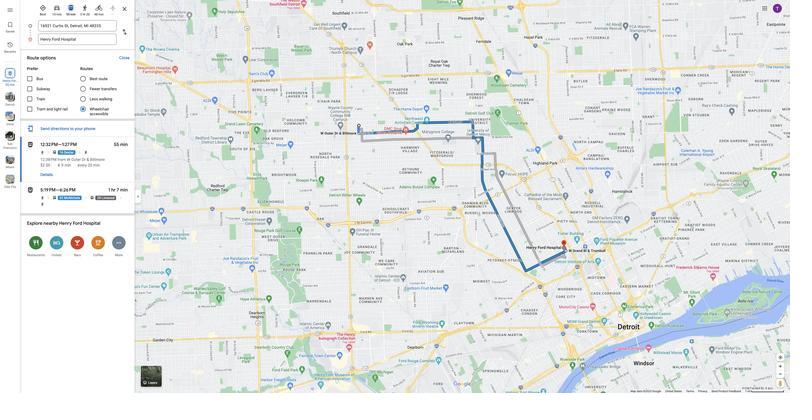 Task type: vqa. For each thing, say whether or not it's contained in the screenshot.
1 hr 23 min 23
no



Task type: describe. For each thing, give the bounding box(es) containing it.
nearby
[[43, 221, 58, 227]]

bus image for 29
[[90, 196, 94, 200]]

subway
[[36, 87, 50, 91]]

phone
[[84, 126, 95, 131]]

3
[[80, 13, 82, 16]]

hospital inside 'henry ford hospital'
[[4, 83, 16, 87]]

1 mi button
[[746, 390, 785, 393]]

restaurants button
[[26, 233, 46, 260]]

from
[[58, 157, 66, 162]]

to
[[70, 126, 74, 131]]

tram
[[36, 107, 46, 111]]

google maps element
[[0, 0, 791, 394]]

doral
[[7, 123, 14, 126]]

product
[[719, 390, 729, 393]]

coffee
[[93, 253, 103, 257]]

united states button
[[666, 390, 683, 394]]

transit image containing 
[[27, 186, 34, 194]]

miami button
[[0, 153, 20, 170]]

route
[[99, 77, 108, 81]]

google account: tyler black  
(blacklashes1000@gmail.com) image
[[774, 4, 783, 13]]

1 list item from the top
[[20, 20, 135, 38]]

2 places element for detroit
[[6, 95, 12, 100]]

best for best route
[[90, 77, 98, 81]]

none field starting point 16921 curtis st, detroit, mi 48235
[[40, 20, 115, 31]]

route options
[[27, 55, 56, 61]]

linwood
[[102, 196, 115, 200]]

16 dexter
[[59, 151, 74, 155]]

tram and light rail
[[36, 107, 68, 111]]

, then image for 6:26 pm
[[84, 196, 88, 200]]

light
[[54, 107, 62, 111]]

recents
[[4, 50, 16, 54]]

more button
[[109, 233, 129, 260]]

privacy button
[[699, 390, 708, 394]]

w
[[67, 157, 70, 162]]

map data ©2023 google
[[631, 390, 662, 393]]

5:19 pm
[[40, 187, 56, 193]]

and
[[46, 107, 53, 111]]

route
[[27, 55, 39, 61]]

walking image inside 3 hr 20 'radio'
[[82, 4, 88, 11]]

feedback
[[730, 390, 742, 393]]

san francisco
[[3, 142, 17, 150]]

55 min radio
[[65, 2, 77, 17]]

explore nearby henry ford hospital
[[27, 221, 100, 227]]

Destination Henry Ford Hospital field
[[40, 36, 115, 43]]

city
[[11, 185, 16, 189]]

Best radio
[[37, 2, 49, 17]]

hotels
[[52, 253, 62, 257]]

prefer bus
[[27, 66, 43, 81]]

1 mi
[[746, 390, 752, 393]]

©2023
[[644, 390, 652, 393]]

routes
[[80, 66, 93, 71]]

55 inside  list
[[5, 83, 9, 87]]

henry inside 'henry ford hospital'
[[3, 79, 11, 83]]

directions
[[51, 126, 69, 131]]

send for send product feedback
[[712, 390, 719, 393]]

9 min
[[61, 163, 71, 168]]

2 list item from the top
[[20, 34, 135, 45]]

none radio inside google maps element
[[107, 2, 119, 14]]

terms button
[[687, 390, 695, 394]]

bus image
[[52, 196, 57, 200]]

2 horizontal spatial , then image
[[119, 196, 123, 200]]

0 horizontal spatial walking image
[[57, 163, 61, 167]]

states
[[675, 390, 683, 393]]

daly city button
[[0, 173, 20, 190]]

prefer
[[27, 66, 38, 71]]

20 inside 'radio'
[[86, 13, 90, 16]]

 inside list
[[8, 70, 13, 76]]

, then image for 12:32 pm
[[46, 150, 51, 155]]

coffee button
[[88, 233, 109, 260]]

12:38 pm from w outer dr & biltmore $2.00
[[40, 157, 105, 168]]

cycling image
[[96, 4, 102, 11]]

, then image for 1:27 pm
[[78, 150, 82, 155]]

29 linwood
[[97, 196, 115, 200]]

mi
[[748, 390, 752, 393]]

— for 5:19 pm
[[56, 187, 60, 193]]

bus
[[36, 77, 43, 81]]

20 inside directions 'main content'
[[88, 163, 92, 168]]

32
[[59, 196, 63, 200]]

bars button
[[67, 233, 88, 260]]

16
[[59, 151, 63, 155]]

none field destination henry ford hospital
[[40, 34, 115, 45]]

hospital inside directions 'main content'
[[83, 221, 100, 227]]

details button
[[38, 170, 56, 180]]

every 20 min
[[78, 163, 100, 168]]

saved button
[[0, 19, 20, 35]]

restaurants
[[27, 253, 45, 257]]

bus image for 16
[[52, 150, 57, 155]]

map
[[631, 390, 637, 393]]

send for send directions to your phone
[[41, 126, 50, 131]]

menu image
[[7, 7, 13, 13]]

1 hr 7 min
[[108, 187, 128, 193]]

55 min inside  list
[[5, 83, 15, 87]]

hr for 3
[[83, 13, 86, 16]]

walking
[[99, 97, 112, 101]]

2 for detroit
[[10, 95, 12, 99]]

send directions to your phone
[[41, 126, 95, 131]]



Task type: locate. For each thing, give the bounding box(es) containing it.
0 horizontal spatial henry
[[3, 79, 11, 83]]

1 vertical spatial best
[[90, 77, 98, 81]]

1 horizontal spatial 55
[[66, 13, 70, 16]]

12:38 pm
[[40, 157, 57, 162]]

wheelchair accessible
[[90, 107, 109, 116]]

1 2 places element from the top
[[6, 95, 12, 100]]

transit image right driving image
[[68, 4, 74, 11]]

ford left prefer bus at the top
[[11, 79, 18, 83]]

 up 'henry ford hospital'
[[8, 70, 13, 76]]

francisco
[[3, 146, 17, 150]]

1 vertical spatial 2 places element
[[6, 115, 12, 120]]

2 horizontal spatial 55 min
[[114, 142, 128, 148]]

list item down 3
[[20, 20, 135, 38]]

every
[[78, 163, 87, 168]]

fewer transfers
[[90, 87, 117, 91]]

, then image left "29"
[[84, 196, 88, 200]]

3 hr 20 radio
[[79, 2, 91, 17]]

0 vertical spatial none field
[[40, 20, 115, 31]]

more
[[115, 253, 123, 257]]

15 min
[[52, 13, 62, 16]]

1 inside directions 'main content'
[[108, 187, 110, 193]]

2 up doral
[[10, 115, 12, 119]]

2 , then image from the top
[[46, 196, 51, 200]]

32 mcnichols
[[59, 196, 80, 200]]

collapse side panel image
[[135, 194, 141, 200]]

walking image
[[82, 4, 88, 11], [57, 163, 61, 167]]


[[8, 70, 13, 76], [27, 141, 34, 149], [27, 186, 34, 194]]

0 vertical spatial 2
[[10, 95, 12, 99]]

henry up detroit
[[3, 79, 11, 83]]

2 2 places element from the top
[[6, 115, 12, 120]]

— up 16 on the left of the page
[[58, 142, 62, 148]]

send product feedback
[[712, 390, 742, 393]]

your
[[75, 126, 83, 131]]

send inside footer
[[712, 390, 719, 393]]

united
[[666, 390, 674, 393]]

footer inside google maps element
[[631, 390, 746, 394]]

12:32 pm — 1:27 pm
[[40, 142, 77, 148]]

1 horizontal spatial 1
[[746, 390, 748, 393]]

5:19 pm — 6:26 pm
[[40, 187, 76, 193]]

best inside best option
[[40, 13, 46, 16]]

mcnichols
[[64, 196, 80, 200]]

none field down starting point 16921 curtis st, detroit, mi 48235 field
[[40, 34, 115, 45]]

1 vertical spatial —
[[56, 187, 60, 193]]

transit image right city
[[27, 186, 34, 194]]

0 vertical spatial —
[[58, 142, 62, 148]]

henry
[[3, 79, 11, 83], [59, 221, 72, 227]]

layers
[[148, 382, 157, 385]]

2 vertical spatial 55 min
[[114, 142, 128, 148]]

2 places element up doral
[[6, 115, 12, 120]]

terms
[[687, 390, 695, 393]]

, then image up 12:38 pm
[[46, 150, 51, 155]]

1 vertical spatial hospital
[[83, 221, 100, 227]]

1 vertical spatial 20
[[88, 163, 92, 168]]

bus image
[[52, 150, 57, 155], [90, 196, 94, 200]]

48 min
[[94, 13, 104, 16]]

1 for 1 hr 7 min
[[108, 187, 110, 193]]

1 vertical spatial none field
[[40, 34, 115, 45]]

close button
[[117, 53, 132, 63]]

recents button
[[0, 39, 20, 55]]

hospital up the coffee button
[[83, 221, 100, 227]]

hospital up detroit
[[4, 83, 16, 87]]

29
[[97, 196, 101, 200]]

3 hr 20
[[80, 13, 90, 16]]

list item down starting point 16921 curtis st, detroit, mi 48235 field
[[20, 34, 135, 45]]

hr right 3
[[83, 13, 86, 16]]

 for 5:19 pm
[[27, 186, 34, 194]]

55 inside directions 'main content'
[[114, 142, 119, 148]]

best route
[[90, 77, 108, 81]]

bus image left "29"
[[90, 196, 94, 200]]

dexter
[[64, 151, 74, 155]]

0 vertical spatial 20
[[86, 13, 90, 16]]

hr for 1
[[111, 187, 116, 193]]

15
[[52, 13, 56, 16]]

1 vertical spatial walking image
[[57, 163, 61, 167]]

henry ford hospital
[[3, 79, 18, 87]]

list item
[[20, 20, 135, 38], [20, 34, 135, 45]]

0 vertical spatial best
[[40, 13, 46, 16]]

miami
[[6, 166, 14, 169]]

0 vertical spatial 2 places element
[[6, 95, 12, 100]]

1 horizontal spatial send
[[712, 390, 719, 393]]

footer
[[631, 390, 746, 394]]

2 horizontal spatial 55
[[114, 142, 119, 148]]

1:27 pm
[[62, 142, 77, 148]]

0 horizontal spatial hr
[[83, 13, 86, 16]]

1 horizontal spatial best
[[90, 77, 98, 81]]

walking image left 9
[[57, 163, 61, 167]]

 list
[[0, 0, 20, 394]]

2 places element up detroit
[[6, 95, 12, 100]]

henry right nearby
[[59, 221, 72, 227]]

48 min radio
[[93, 2, 105, 17]]

1 vertical spatial ford
[[73, 221, 82, 227]]

15 min radio
[[51, 2, 63, 17]]

1 up linwood
[[108, 187, 110, 193]]

send product feedback button
[[712, 390, 742, 394]]

ford inside 'henry ford hospital'
[[11, 79, 18, 83]]

none field down 3
[[40, 20, 115, 31]]

0 vertical spatial ford
[[11, 79, 18, 83]]

1 vertical spatial , then image
[[46, 196, 51, 200]]

20 right 3
[[86, 13, 90, 16]]

reverse starting point and destination image
[[121, 29, 128, 35]]

1 vertical spatial 55
[[5, 83, 9, 87]]

biltmore
[[90, 157, 105, 162]]

1 horizontal spatial ford
[[73, 221, 82, 227]]

2 none field from the top
[[40, 34, 115, 45]]

0 vertical spatial 1
[[108, 187, 110, 193]]

— up bus icon
[[56, 187, 60, 193]]

2 places element
[[6, 95, 12, 100], [6, 115, 12, 120]]

google
[[653, 390, 662, 393]]

0 vertical spatial 55 min
[[66, 13, 76, 16]]

48
[[94, 13, 98, 16]]

0 vertical spatial henry
[[3, 79, 11, 83]]

0 vertical spatial hospital
[[4, 83, 16, 87]]

send left directions
[[41, 126, 50, 131]]

0 horizontal spatial send
[[41, 126, 50, 131]]

1 horizontal spatial bus image
[[90, 196, 94, 200]]

walking image up 3 hr 20
[[82, 4, 88, 11]]

min
[[57, 13, 62, 16], [71, 13, 76, 16], [99, 13, 104, 16], [10, 83, 15, 87], [120, 142, 128, 148], [65, 163, 71, 168], [93, 163, 100, 168], [120, 187, 128, 193]]

1
[[108, 187, 110, 193], [746, 390, 748, 393]]

1 vertical spatial transit image
[[27, 186, 34, 194]]

6:26 pm
[[60, 187, 76, 193]]

0 horizontal spatial 1
[[108, 187, 110, 193]]

0 vertical spatial transit image
[[68, 4, 74, 11]]

send
[[41, 126, 50, 131], [712, 390, 719, 393]]

, then image up outer
[[78, 150, 82, 155]]

best down best travel modes image
[[40, 13, 46, 16]]

0 horizontal spatial 55 min
[[5, 83, 15, 87]]

, then image
[[46, 150, 51, 155], [46, 196, 51, 200]]

Starting point 16921 Curtis St, Detroit, MI 48235 field
[[40, 22, 115, 29]]

min inside option
[[71, 13, 76, 16]]

hotels button
[[46, 233, 67, 260]]

zoom in image
[[779, 365, 783, 369]]

2 places element for doral
[[6, 115, 12, 120]]

1 horizontal spatial transit image
[[68, 4, 74, 11]]

 left 12:32 pm
[[27, 141, 34, 149]]

saved
[[6, 29, 14, 33]]

1 vertical spatial hr
[[111, 187, 116, 193]]

None radio
[[107, 2, 119, 14]]

0 horizontal spatial bus image
[[52, 150, 57, 155]]

explore
[[27, 221, 42, 227]]

4 places element
[[6, 134, 12, 139]]

hr inside 'radio'
[[83, 13, 86, 16]]

0 vertical spatial 55
[[66, 13, 70, 16]]

1 vertical spatial 55 min
[[5, 83, 15, 87]]

, then image down 1 hr 7 min
[[119, 196, 123, 200]]

san
[[7, 142, 13, 146]]

1 vertical spatial 1
[[746, 390, 748, 393]]

2 vertical spatial 
[[27, 186, 34, 194]]

55 min inside directions 'main content'
[[114, 142, 128, 148]]

1 vertical spatial 2
[[10, 115, 12, 119]]

2 up detroit
[[10, 95, 12, 99]]

daly city
[[4, 185, 16, 189]]

ford inside directions 'main content'
[[73, 221, 82, 227]]

best
[[40, 13, 46, 16], [90, 77, 98, 81]]

list
[[20, 20, 135, 45]]

zoom out image
[[779, 372, 783, 377]]

accessible
[[90, 112, 108, 116]]

1 horizontal spatial 55 min
[[66, 13, 76, 16]]

0 vertical spatial walking image
[[82, 4, 88, 11]]

options
[[40, 55, 56, 61]]

hospital
[[4, 83, 16, 87], [83, 221, 100, 227]]

55 inside option
[[66, 13, 70, 16]]

1 vertical spatial send
[[712, 390, 719, 393]]

best travel modes image
[[40, 4, 46, 11]]

0 vertical spatial send
[[41, 126, 50, 131]]

1 for 1 mi
[[746, 390, 748, 393]]

55 min inside option
[[66, 13, 76, 16]]

less walking
[[90, 97, 112, 101]]

0 vertical spatial hr
[[83, 13, 86, 16]]

ford
[[11, 79, 18, 83], [73, 221, 82, 227]]

show your location image
[[779, 355, 784, 360]]

 right city
[[27, 186, 34, 194]]

close directions image
[[121, 6, 128, 12]]

rail
[[63, 107, 68, 111]]

0 vertical spatial , then image
[[46, 150, 51, 155]]

1 vertical spatial bus image
[[90, 196, 94, 200]]

send directions to your phone button
[[38, 123, 98, 134]]

transit image
[[27, 141, 34, 149]]

0 horizontal spatial ford
[[11, 79, 18, 83]]

, then image left bus icon
[[46, 196, 51, 200]]

&
[[87, 157, 89, 162]]

20 down &
[[88, 163, 92, 168]]

0 horizontal spatial transit image
[[27, 186, 34, 194]]

privacy
[[699, 390, 708, 393]]

best for best
[[40, 13, 46, 16]]

— for 12:32 pm
[[58, 142, 62, 148]]

henry inside directions 'main content'
[[59, 221, 72, 227]]

2 for doral
[[10, 115, 12, 119]]

1 , then image from the top
[[46, 150, 51, 155]]

1 horizontal spatial hr
[[111, 187, 116, 193]]

fewer
[[90, 87, 100, 91]]

hr
[[83, 13, 86, 16], [111, 187, 116, 193]]

, then image
[[78, 150, 82, 155], [84, 196, 88, 200], [119, 196, 123, 200]]

flights image
[[110, 4, 116, 11]]

4
[[10, 135, 12, 139]]

best left route
[[90, 77, 98, 81]]

less
[[90, 97, 98, 101]]

hr inside directions 'main content'
[[111, 187, 116, 193]]

1 horizontal spatial , then image
[[84, 196, 88, 200]]

united states
[[666, 390, 683, 393]]

dr
[[82, 157, 86, 162]]

send left product
[[712, 390, 719, 393]]

0 vertical spatial 
[[8, 70, 13, 76]]

driving image
[[54, 4, 60, 11]]

1 horizontal spatial henry
[[59, 221, 72, 227]]

details
[[40, 172, 53, 177]]

transit image
[[68, 4, 74, 11], [27, 186, 34, 194]]

9
[[61, 163, 64, 168]]

2 2 from the top
[[10, 115, 12, 119]]

walk image
[[40, 150, 45, 155], [84, 150, 88, 155], [40, 196, 45, 200], [40, 202, 45, 207]]

20
[[86, 13, 90, 16], [88, 163, 92, 168]]

detroit
[[5, 103, 15, 107]]

1 vertical spatial henry
[[59, 221, 72, 227]]

train
[[36, 97, 45, 101]]

1 vertical spatial 
[[27, 141, 34, 149]]

footer containing map data ©2023 google
[[631, 390, 746, 394]]

directions main content
[[20, 0, 135, 394]]

1 none field from the top
[[40, 20, 115, 31]]

list inside google maps element
[[20, 20, 135, 45]]

—
[[58, 142, 62, 148], [56, 187, 60, 193]]

1 horizontal spatial walking image
[[82, 4, 88, 11]]

bus image left 16 on the left of the page
[[52, 150, 57, 155]]

0 vertical spatial bus image
[[52, 150, 57, 155]]

0 horizontal spatial 55
[[5, 83, 9, 87]]

min inside  list
[[10, 83, 15, 87]]

transfers
[[101, 87, 117, 91]]

transit image inside 55 min option
[[68, 4, 74, 11]]

12:32 pm
[[40, 142, 58, 148]]

2 vertical spatial 55
[[114, 142, 119, 148]]

ford up bars 'button'
[[73, 221, 82, 227]]

hr left 7
[[111, 187, 116, 193]]

daly
[[4, 185, 10, 189]]

send inside directions 'main content'
[[41, 126, 50, 131]]

0 horizontal spatial best
[[40, 13, 46, 16]]

 for 12:32 pm
[[27, 141, 34, 149]]

data
[[638, 390, 643, 393]]

, then image for 5:19 pm
[[46, 196, 51, 200]]

1 left mi
[[746, 390, 748, 393]]

2
[[10, 95, 12, 99], [10, 115, 12, 119]]

0 horizontal spatial hospital
[[4, 83, 16, 87]]

0 horizontal spatial , then image
[[78, 150, 82, 155]]

$2.00
[[40, 163, 50, 168]]

1 horizontal spatial hospital
[[83, 221, 100, 227]]

best inside directions 'main content'
[[90, 77, 98, 81]]

bars
[[74, 253, 81, 257]]

1 2 from the top
[[10, 95, 12, 99]]

None field
[[40, 20, 115, 31], [40, 34, 115, 45]]

show street view coverage image
[[777, 379, 785, 388]]



